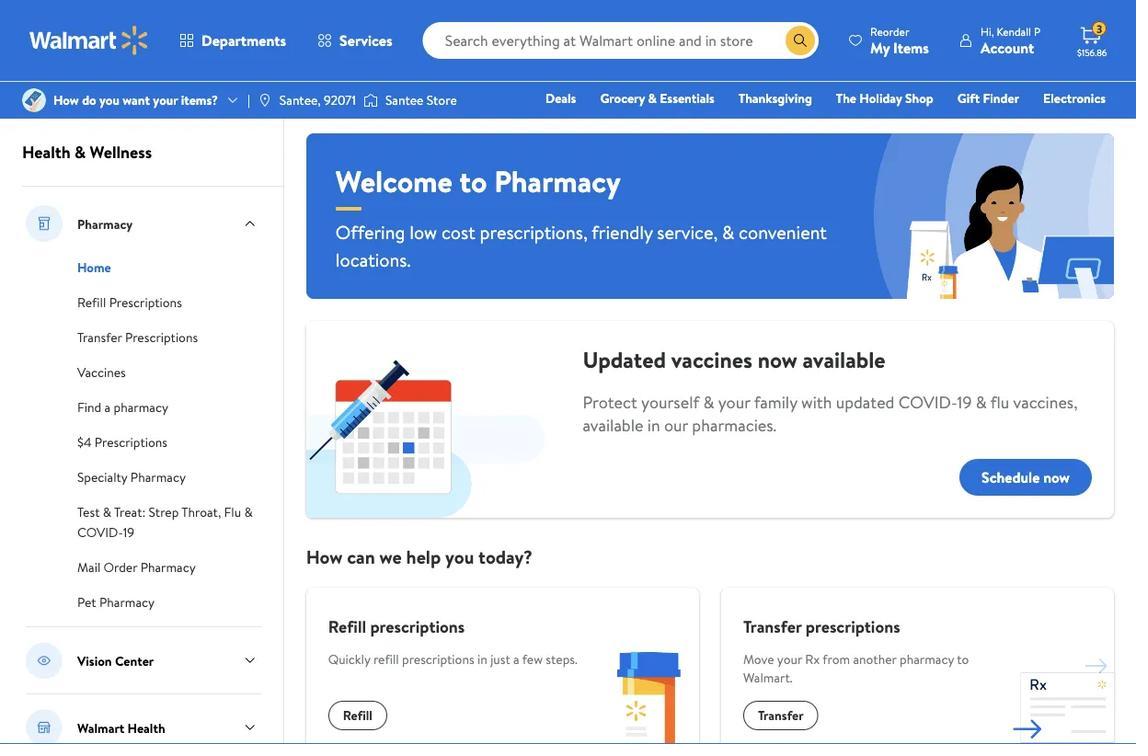 Task type: describe. For each thing, give the bounding box(es) containing it.
walmart
[[77, 719, 124, 737]]

how for how can we help you today?
[[306, 544, 343, 569]]

account
[[981, 37, 1034, 57]]

refill prescriptions
[[328, 615, 465, 638]]

1 vertical spatial health
[[128, 719, 165, 737]]

walmart+
[[1051, 115, 1106, 133]]

fashion
[[827, 115, 870, 133]]

vision
[[77, 652, 112, 669]]

specialty
[[77, 468, 127, 486]]

registry link
[[886, 114, 949, 134]]

vision center
[[77, 652, 154, 669]]

vaccines
[[77, 363, 126, 381]]

mail order pharmacy link
[[77, 557, 196, 577]]

& inside offering low cost prescriptions, friendly service, & convenient locations.
[[722, 219, 734, 245]]

gift
[[957, 89, 980, 107]]

pharmacy up prescriptions,
[[494, 161, 621, 201]]

refill for prescriptions
[[77, 293, 106, 311]]

& right yourself
[[703, 391, 714, 414]]

store
[[427, 91, 457, 109]]

& inside grocery & essentials link
[[648, 89, 657, 107]]

finder
[[983, 89, 1019, 107]]

available inside protect yourself & your family with updated covid-19 & flu vaccines, available in our pharmacies.
[[583, 414, 643, 437]]

low
[[410, 219, 437, 245]]

friendly
[[592, 219, 653, 245]]

treat:
[[114, 503, 146, 521]]

another
[[853, 650, 897, 668]]

walmart.
[[743, 668, 792, 686]]

yourself
[[641, 391, 699, 414]]

electronics
[[1043, 89, 1106, 107]]

mail order pharmacy
[[77, 558, 196, 576]]

schedule
[[981, 467, 1040, 488]]

pet
[[77, 593, 96, 611]]

fashion link
[[819, 114, 878, 134]]

the
[[836, 89, 856, 107]]

& right test
[[103, 503, 111, 521]]

1 vertical spatial home
[[77, 258, 111, 276]]

items?
[[181, 91, 218, 109]]

0 vertical spatial available
[[803, 344, 886, 375]]

0 vertical spatial health
[[22, 141, 71, 164]]

to inside move your rx from another pharmacy to walmart.
[[957, 650, 969, 668]]

refill button
[[328, 701, 387, 730]]

pet pharmacy
[[77, 593, 155, 611]]

find
[[77, 398, 101, 416]]

how do you want your items?
[[53, 91, 218, 109]]

refill prescriptions
[[77, 293, 182, 311]]

$4 prescriptions link
[[77, 431, 167, 452]]

thanksgiving link
[[730, 88, 820, 108]]

offering
[[336, 219, 405, 245]]

few
[[522, 650, 543, 668]]

Walmart Site-Wide search field
[[423, 22, 819, 59]]

0 vertical spatial home
[[770, 115, 803, 133]]

schedule now
[[981, 467, 1070, 488]]

family
[[754, 391, 797, 414]]

prescriptions,
[[480, 219, 588, 245]]

$4
[[77, 433, 91, 451]]

mail
[[77, 558, 100, 576]]

vision center image
[[26, 642, 63, 679]]

essentials
[[660, 89, 715, 107]]

wellness
[[90, 141, 152, 164]]

covid- for &
[[77, 523, 123, 541]]

from
[[823, 650, 850, 668]]

refill for prescriptions
[[328, 615, 366, 638]]

shop for holiday
[[905, 89, 933, 107]]

walmart health
[[77, 719, 165, 737]]

flu
[[224, 503, 241, 521]]

the holiday shop link
[[828, 88, 942, 108]]

quickly
[[328, 650, 370, 668]]

registry
[[894, 115, 941, 133]]

grocery & essentials link
[[592, 88, 723, 108]]

updated vaccines now available
[[583, 344, 886, 375]]

just
[[490, 650, 510, 668]]

refill prescriptions. quickly refill medications in just a few steps. refill. image
[[598, 651, 699, 744]]

refill inside button
[[343, 706, 372, 724]]

schedule now button
[[959, 459, 1092, 496]]

departments button
[[164, 18, 302, 63]]

in inside protect yourself & your family with updated covid-19 & flu vaccines, available in our pharmacies.
[[647, 414, 660, 437]]

refill prescriptions link
[[77, 292, 182, 312]]

refill
[[373, 650, 399, 668]]

today?
[[478, 544, 533, 569]]

pharmacy inside the pet pharmacy link
[[99, 593, 155, 611]]

test
[[77, 503, 100, 521]]

health & wellness
[[22, 141, 152, 164]]

grocery & essentials
[[600, 89, 715, 107]]

your inside move your rx from another pharmacy to walmart.
[[777, 650, 802, 668]]

0 horizontal spatial to
[[460, 161, 487, 201]]

0 vertical spatial you
[[99, 91, 120, 109]]

 image for santee, 92071
[[257, 93, 272, 108]]

do
[[82, 91, 96, 109]]

items
[[893, 37, 929, 57]]

pharmacy inside mail order pharmacy link
[[140, 558, 196, 576]]

vaccines
[[671, 344, 752, 375]]

welcome
[[336, 161, 453, 201]]

order
[[104, 558, 137, 576]]

walmart health image
[[26, 709, 63, 744]]

we
[[379, 544, 402, 569]]

pharmacy inside specialty pharmacy link
[[131, 468, 186, 486]]

services
[[340, 30, 392, 51]]

toy shop link
[[687, 114, 754, 134]]

kendall
[[997, 23, 1031, 39]]

toy
[[696, 115, 714, 133]]

1 horizontal spatial home link
[[761, 114, 812, 134]]

prescriptions for refill prescriptions
[[109, 293, 182, 311]]

$156.86
[[1077, 46, 1107, 58]]

gift finder
[[957, 89, 1019, 107]]

 image for santee store
[[363, 91, 378, 109]]

vaccines link
[[77, 362, 126, 382]]

throat,
[[181, 503, 221, 521]]

move your rx from another pharmacy to walmart.
[[743, 650, 969, 686]]



Task type: vqa. For each thing, say whether or not it's contained in the screenshot.
Reorder My Items
yes



Task type: locate. For each thing, give the bounding box(es) containing it.
1 vertical spatial 19
[[123, 523, 134, 541]]

1 vertical spatial pharmacy
[[900, 650, 954, 668]]

19
[[957, 391, 972, 414], [123, 523, 134, 541]]

0 horizontal spatial  image
[[22, 88, 46, 112]]

0 vertical spatial shop
[[905, 89, 933, 107]]

convenient
[[739, 219, 827, 245]]

pharmacy right another
[[900, 650, 954, 668]]

transfer prescriptions
[[77, 328, 198, 346]]

center
[[115, 652, 154, 669]]

transfer
[[77, 328, 122, 346], [743, 615, 802, 638], [758, 706, 804, 724]]

how can we help you today?
[[306, 544, 533, 569]]

how
[[53, 91, 79, 109], [306, 544, 343, 569]]

pharmacy right pharmacy icon at the left
[[77, 215, 133, 233]]

protect
[[583, 391, 637, 414]]

prescriptions for transfer prescriptions
[[125, 328, 198, 346]]

1 horizontal spatial  image
[[257, 93, 272, 108]]

strep
[[149, 503, 179, 521]]

1 horizontal spatial home
[[770, 115, 803, 133]]

a
[[104, 398, 111, 416], [513, 650, 519, 668]]

santee,
[[280, 91, 321, 109]]

p
[[1034, 23, 1040, 39]]

you
[[99, 91, 120, 109], [445, 544, 474, 569]]

19 down 'treat:'
[[123, 523, 134, 541]]

& right 'flu'
[[244, 503, 253, 521]]

0 vertical spatial refill
[[77, 293, 106, 311]]

 image right 92071
[[363, 91, 378, 109]]

19 inside protect yourself & your family with updated covid-19 & flu vaccines, available in our pharmacies.
[[957, 391, 972, 414]]

quickly refill prescriptions in just a few steps.
[[328, 650, 578, 668]]

1 vertical spatial to
[[957, 650, 969, 668]]

deals link
[[537, 88, 585, 108]]

1 vertical spatial now
[[1043, 467, 1070, 488]]

transfer inside button
[[758, 706, 804, 724]]

search icon image
[[793, 33, 808, 48]]

Search search field
[[423, 22, 819, 59]]

0 vertical spatial home link
[[761, 114, 812, 134]]

health right walmart
[[128, 719, 165, 737]]

1 horizontal spatial in
[[647, 414, 660, 437]]

transfer button
[[743, 701, 818, 730]]

& left wellness
[[75, 141, 86, 164]]

departments
[[201, 30, 286, 51]]

refill down quickly
[[343, 706, 372, 724]]

0 vertical spatial transfer
[[77, 328, 122, 346]]

my
[[870, 37, 890, 57]]

offering low cost prescriptions, friendly service, & convenient locations.
[[336, 219, 827, 272]]

your inside protect yourself & your family with updated covid-19 & flu vaccines, available in our pharmacies.
[[718, 391, 750, 414]]

1 horizontal spatial how
[[306, 544, 343, 569]]

0 horizontal spatial now
[[758, 344, 797, 375]]

0 horizontal spatial in
[[477, 650, 487, 668]]

home link down thanksgiving link
[[761, 114, 812, 134]]

 image for how do you want your items?
[[22, 88, 46, 112]]

2 horizontal spatial  image
[[363, 91, 378, 109]]

1 horizontal spatial 19
[[957, 391, 972, 414]]

want
[[123, 91, 150, 109]]

shop inside electronics toy shop
[[717, 115, 746, 133]]

19 for protect yourself & your family with updated covid-19 & flu vaccines, available in our pharmacies.
[[957, 391, 972, 414]]

1 vertical spatial how
[[306, 544, 343, 569]]

you right help
[[445, 544, 474, 569]]

vaccines,
[[1013, 391, 1078, 414]]

hi, kendall p account
[[981, 23, 1040, 57]]

prescriptions for transfer prescriptions
[[806, 615, 900, 638]]

transfer down walmart.
[[758, 706, 804, 724]]

a right the just
[[513, 650, 519, 668]]

refill up quickly
[[328, 615, 366, 638]]

now
[[758, 344, 797, 375], [1043, 467, 1070, 488]]

prescriptions
[[370, 615, 465, 638], [806, 615, 900, 638], [402, 650, 474, 668]]

0 horizontal spatial pharmacy
[[114, 398, 168, 416]]

transfer prescriptions
[[743, 615, 900, 638]]

health
[[22, 141, 71, 164], [128, 719, 165, 737]]

shop right toy on the right top of page
[[717, 115, 746, 133]]

0 vertical spatial prescriptions
[[109, 293, 182, 311]]

available up updated
[[803, 344, 886, 375]]

0 horizontal spatial a
[[104, 398, 111, 416]]

shop
[[905, 89, 933, 107], [717, 115, 746, 133]]

transfer for prescriptions
[[743, 615, 802, 638]]

1 vertical spatial your
[[718, 391, 750, 414]]

1 horizontal spatial a
[[513, 650, 519, 668]]

how left do at the top of page
[[53, 91, 79, 109]]

2 vertical spatial refill
[[343, 706, 372, 724]]

2 vertical spatial your
[[777, 650, 802, 668]]

1 vertical spatial home link
[[77, 257, 111, 277]]

one debit link
[[956, 114, 1035, 134]]

grocery
[[600, 89, 645, 107]]

& right grocery
[[648, 89, 657, 107]]

prescriptions for $4 prescriptions
[[95, 433, 167, 451]]

now inside 'schedule now' button
[[1043, 467, 1070, 488]]

walmart image
[[29, 26, 149, 55]]

santee, 92071
[[280, 91, 356, 109]]

19 left flu
[[957, 391, 972, 414]]

0 horizontal spatial health
[[22, 141, 71, 164]]

now up family
[[758, 344, 797, 375]]

0 vertical spatial in
[[647, 414, 660, 437]]

$4 prescriptions
[[77, 433, 167, 451]]

covid- down test
[[77, 523, 123, 541]]

1 horizontal spatial health
[[128, 719, 165, 737]]

2 vertical spatial transfer
[[758, 706, 804, 724]]

prescriptions up from
[[806, 615, 900, 638]]

steps.
[[546, 650, 578, 668]]

your right want
[[153, 91, 178, 109]]

0 horizontal spatial home link
[[77, 257, 111, 277]]

1 vertical spatial you
[[445, 544, 474, 569]]

covid- right updated
[[899, 391, 957, 414]]

walmart+ link
[[1043, 114, 1114, 134]]

prescriptions down refill prescriptions
[[125, 328, 198, 346]]

1 vertical spatial shop
[[717, 115, 746, 133]]

refill up transfer prescriptions link on the top left of the page
[[77, 293, 106, 311]]

0 horizontal spatial 19
[[123, 523, 134, 541]]

pet pharmacy link
[[77, 592, 155, 612]]

home link up refill prescriptions link at left top
[[77, 257, 111, 277]]

1 horizontal spatial your
[[718, 391, 750, 414]]

santee
[[385, 91, 424, 109]]

transfer prescriptions. move your rx from another pharmacy to walmart. transfer. image
[[1013, 651, 1114, 744]]

home down thanksgiving link
[[770, 115, 803, 133]]

transfer prescriptions link
[[77, 327, 198, 347]]

electronics link
[[1035, 88, 1114, 108]]

welcome to pharmacy
[[336, 161, 621, 201]]

pharmacy down order at bottom
[[99, 593, 155, 611]]

to up cost on the left of page
[[460, 161, 487, 201]]

locations.
[[336, 247, 411, 272]]

1 vertical spatial refill
[[328, 615, 366, 638]]

92071
[[324, 91, 356, 109]]

0 vertical spatial how
[[53, 91, 79, 109]]

0 horizontal spatial how
[[53, 91, 79, 109]]

protect yourself & your family with updated covid-19 & flu vaccines, available in our pharmacies.
[[583, 391, 1078, 437]]

0 horizontal spatial your
[[153, 91, 178, 109]]

0 vertical spatial your
[[153, 91, 178, 109]]

prescriptions right refill
[[402, 650, 474, 668]]

in left the just
[[477, 650, 487, 668]]

0 horizontal spatial covid-
[[77, 523, 123, 541]]

1 horizontal spatial shop
[[905, 89, 933, 107]]

service,
[[657, 219, 718, 245]]

shop up registry
[[905, 89, 933, 107]]

transfer up vaccines link
[[77, 328, 122, 346]]

find a pharmacy link
[[77, 396, 168, 417]]

transfer up "move"
[[743, 615, 802, 638]]

0 vertical spatial to
[[460, 161, 487, 201]]

you right do at the top of page
[[99, 91, 120, 109]]

0 vertical spatial pharmacy
[[114, 398, 168, 416]]

2 vertical spatial prescriptions
[[95, 433, 167, 451]]

1 horizontal spatial covid-
[[899, 391, 957, 414]]

 image right |
[[257, 93, 272, 108]]

debit
[[995, 115, 1027, 133]]

& right service,
[[722, 219, 734, 245]]

prescriptions up refill
[[370, 615, 465, 638]]

 image
[[22, 88, 46, 112], [363, 91, 378, 109], [257, 93, 272, 108]]

0 vertical spatial a
[[104, 398, 111, 416]]

pharmacy up strep
[[131, 468, 186, 486]]

in left our
[[647, 414, 660, 437]]

1 vertical spatial a
[[513, 650, 519, 668]]

home up refill prescriptions link at left top
[[77, 258, 111, 276]]

flu
[[990, 391, 1009, 414]]

covid- inside protect yourself & your family with updated covid-19 & flu vaccines, available in our pharmacies.
[[899, 391, 957, 414]]

pharmacy up $4 prescriptions link
[[114, 398, 168, 416]]

health up pharmacy icon at the left
[[22, 141, 71, 164]]

pharmacy
[[114, 398, 168, 416], [900, 650, 954, 668]]

shop for toy
[[717, 115, 746, 133]]

pharmacy inside move your rx from another pharmacy to walmart.
[[900, 650, 954, 668]]

0 vertical spatial now
[[758, 344, 797, 375]]

19 for test & treat: strep throat, flu & covid-19
[[123, 523, 134, 541]]

electronics toy shop
[[696, 89, 1106, 133]]

to
[[460, 161, 487, 201], [957, 650, 969, 668]]

1 horizontal spatial now
[[1043, 467, 1070, 488]]

with
[[801, 391, 832, 414]]

transfer for prescriptions
[[77, 328, 122, 346]]

19 inside test & treat: strep throat, flu & covid-19
[[123, 523, 134, 541]]

pharmacy down test & treat: strep throat, flu & covid-19
[[140, 558, 196, 576]]

one debit
[[965, 115, 1027, 133]]

prescriptions for refill prescriptions
[[370, 615, 465, 638]]

0 vertical spatial covid-
[[899, 391, 957, 414]]

thanksgiving
[[739, 89, 812, 107]]

1 horizontal spatial available
[[803, 344, 886, 375]]

one
[[965, 115, 992, 133]]

2 horizontal spatial your
[[777, 650, 802, 668]]

can
[[347, 544, 375, 569]]

gift finder link
[[949, 88, 1028, 108]]

pharmacy image
[[26, 205, 63, 242]]

0 horizontal spatial you
[[99, 91, 120, 109]]

1 vertical spatial available
[[583, 414, 643, 437]]

your left family
[[718, 391, 750, 414]]

move
[[743, 650, 774, 668]]

available left our
[[583, 414, 643, 437]]

specialty pharmacy link
[[77, 466, 186, 487]]

services button
[[302, 18, 408, 63]]

the holiday shop
[[836, 89, 933, 107]]

1 vertical spatial covid-
[[77, 523, 123, 541]]

1 vertical spatial transfer
[[743, 615, 802, 638]]

1 horizontal spatial you
[[445, 544, 474, 569]]

your left rx
[[777, 650, 802, 668]]

0 vertical spatial 19
[[957, 391, 972, 414]]

prescriptions up transfer prescriptions link on the top left of the page
[[109, 293, 182, 311]]

0 horizontal spatial home
[[77, 258, 111, 276]]

cost
[[442, 219, 475, 245]]

1 vertical spatial in
[[477, 650, 487, 668]]

3
[[1097, 21, 1102, 37]]

1 horizontal spatial pharmacy
[[900, 650, 954, 668]]

& left flu
[[976, 391, 987, 414]]

test & treat: strep throat, flu & covid-19 link
[[77, 501, 253, 542]]

how for how do you want your items?
[[53, 91, 79, 109]]

in
[[647, 414, 660, 437], [477, 650, 487, 668]]

covid- inside test & treat: strep throat, flu & covid-19
[[77, 523, 123, 541]]

prescriptions up specialty pharmacy link
[[95, 433, 167, 451]]

covid-
[[899, 391, 957, 414], [77, 523, 123, 541]]

 image left do at the top of page
[[22, 88, 46, 112]]

1 vertical spatial prescriptions
[[125, 328, 198, 346]]

hi,
[[981, 23, 994, 39]]

to right another
[[957, 650, 969, 668]]

covid- for updated
[[899, 391, 957, 414]]

reorder my items
[[870, 23, 929, 57]]

pharmacy
[[494, 161, 621, 201], [77, 215, 133, 233], [131, 468, 186, 486], [140, 558, 196, 576], [99, 593, 155, 611]]

1 horizontal spatial to
[[957, 650, 969, 668]]

now right schedule
[[1043, 467, 1070, 488]]

0 horizontal spatial available
[[583, 414, 643, 437]]

0 horizontal spatial shop
[[717, 115, 746, 133]]

how left the can
[[306, 544, 343, 569]]

a right find
[[104, 398, 111, 416]]



